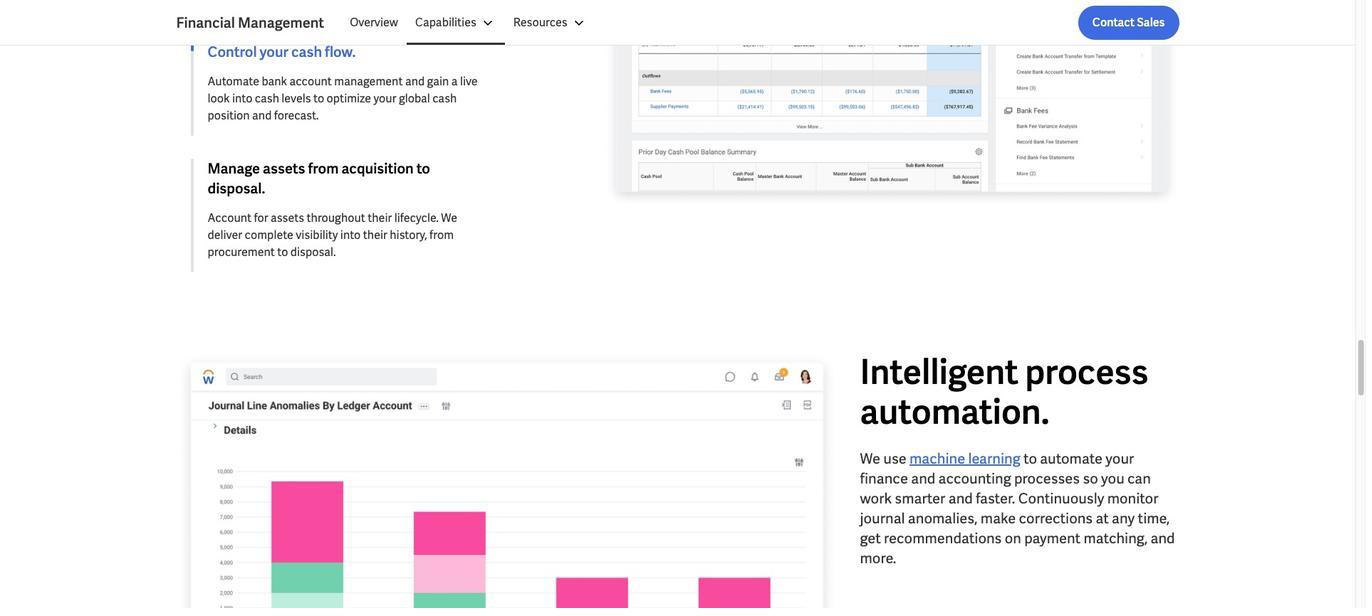 Task type: locate. For each thing, give the bounding box(es) containing it.
disposal. inside manage assets from acquisition to disposal.
[[208, 179, 265, 198]]

their left 'history,'
[[363, 228, 387, 243]]

accounting
[[938, 470, 1011, 488]]

to inside the account for assets throughout their lifecycle. we deliver complete visibility into their history, from procurement to disposal.
[[277, 245, 288, 260]]

list
[[341, 6, 1179, 40]]

1 horizontal spatial we
[[860, 450, 880, 468]]

1 horizontal spatial from
[[430, 228, 454, 243]]

acquisition
[[341, 159, 414, 178]]

from inside manage assets from acquisition to disposal.
[[308, 159, 339, 178]]

throughout
[[307, 211, 365, 226]]

your inside to automate your finance and accounting processes so you can work smarter and faster. continuously monitor journal anomalies, make corrections at any time, get recommendations on payment matching, and more.
[[1106, 450, 1134, 468]]

your up you
[[1106, 450, 1134, 468]]

cash
[[291, 43, 322, 61], [255, 91, 279, 106], [432, 91, 457, 106]]

0 vertical spatial into
[[232, 91, 252, 106]]

cash up account
[[291, 43, 322, 61]]

live
[[460, 74, 478, 89]]

journal line anomalies by ledger account dashboard in workday's accounting and finance solution. image
[[176, 352, 837, 609]]

to
[[313, 91, 324, 106], [416, 159, 430, 178], [277, 245, 288, 260], [1023, 450, 1037, 468]]

we
[[441, 211, 457, 226], [860, 450, 880, 468]]

from
[[308, 159, 339, 178], [430, 228, 454, 243]]

1 horizontal spatial disposal.
[[290, 245, 336, 260]]

and
[[405, 74, 425, 89], [252, 108, 272, 123], [911, 470, 935, 488], [948, 490, 973, 508], [1151, 530, 1175, 548]]

assets right the manage
[[263, 159, 305, 178]]

manage assets from acquisition to disposal.
[[208, 159, 430, 198]]

levels
[[282, 91, 311, 106]]

1 vertical spatial assets
[[271, 211, 304, 226]]

2 vertical spatial your
[[1106, 450, 1134, 468]]

capabilities button
[[407, 6, 505, 40]]

we up finance
[[860, 450, 880, 468]]

more.
[[860, 550, 896, 568]]

your down management
[[374, 91, 396, 106]]

bank
[[262, 74, 287, 89]]

1 vertical spatial your
[[374, 91, 396, 106]]

0 vertical spatial disposal.
[[208, 179, 265, 198]]

use
[[883, 450, 906, 468]]

to inside to automate your finance and accounting processes so you can work smarter and faster. continuously monitor journal anomalies, make corrections at any time, get recommendations on payment matching, and more.
[[1023, 450, 1037, 468]]

assets up complete
[[271, 211, 304, 226]]

faster.
[[976, 490, 1015, 508]]

0 horizontal spatial disposal.
[[208, 179, 265, 198]]

menu containing overview
[[341, 6, 596, 40]]

anomalies,
[[908, 510, 978, 528]]

for
[[254, 211, 268, 226]]

to right acquisition
[[416, 159, 430, 178]]

0 horizontal spatial from
[[308, 159, 339, 178]]

get
[[860, 530, 881, 548]]

intelligent process automation.
[[860, 350, 1148, 434]]

your up bank
[[260, 43, 289, 61]]

assets
[[263, 159, 305, 178], [271, 211, 304, 226]]

into
[[232, 91, 252, 106], [340, 228, 361, 243]]

to up processes
[[1023, 450, 1037, 468]]

we right lifecycle.
[[441, 211, 457, 226]]

assets inside manage assets from acquisition to disposal.
[[263, 159, 305, 178]]

disposal. down the manage
[[208, 179, 265, 198]]

your
[[260, 43, 289, 61], [374, 91, 396, 106], [1106, 450, 1134, 468]]

their up 'history,'
[[368, 211, 392, 226]]

cash down bank
[[255, 91, 279, 106]]

from up throughout
[[308, 159, 339, 178]]

and right position at the left top of page
[[252, 108, 272, 123]]

intelligent
[[860, 350, 1018, 394]]

into inside automate bank account management and gain a live look into cash levels to optimize your global cash position and forecast.
[[232, 91, 252, 106]]

from down lifecycle.
[[430, 228, 454, 243]]

global
[[399, 91, 430, 106]]

menu
[[341, 6, 596, 40]]

assets inside the account for assets throughout their lifecycle. we deliver complete visibility into their history, from procurement to disposal.
[[271, 211, 304, 226]]

at
[[1096, 510, 1109, 528]]

1 vertical spatial into
[[340, 228, 361, 243]]

smarter
[[895, 490, 945, 508]]

1 vertical spatial from
[[430, 228, 454, 243]]

2 horizontal spatial your
[[1106, 450, 1134, 468]]

0 vertical spatial from
[[308, 159, 339, 178]]

can
[[1127, 470, 1151, 488]]

history,
[[390, 228, 427, 243]]

into down throughout
[[340, 228, 361, 243]]

optimize
[[327, 91, 371, 106]]

1 vertical spatial disposal.
[[290, 245, 336, 260]]

financial
[[176, 14, 235, 32]]

0 vertical spatial assets
[[263, 159, 305, 178]]

to inside automate bank account management and gain a live look into cash levels to optimize your global cash position and forecast.
[[313, 91, 324, 106]]

cash down the 'gain'
[[432, 91, 457, 106]]

control
[[208, 43, 257, 61]]

into inside the account for assets throughout their lifecycle. we deliver complete visibility into their history, from procurement to disposal.
[[340, 228, 361, 243]]

processes
[[1014, 470, 1080, 488]]

1 horizontal spatial your
[[374, 91, 396, 106]]

to down account
[[313, 91, 324, 106]]

their
[[368, 211, 392, 226], [363, 228, 387, 243]]

disposal. down the visibility
[[290, 245, 336, 260]]

automation.
[[860, 390, 1049, 434]]

journal
[[860, 510, 905, 528]]

0 vertical spatial their
[[368, 211, 392, 226]]

contact sales link
[[1078, 6, 1179, 40]]

account for assets throughout their lifecycle. we deliver complete visibility into their history, from procurement to disposal.
[[208, 211, 457, 260]]

0 vertical spatial your
[[260, 43, 289, 61]]

learning
[[968, 450, 1020, 468]]

0 horizontal spatial into
[[232, 91, 252, 106]]

0 vertical spatial we
[[441, 211, 457, 226]]

0 horizontal spatial we
[[441, 211, 457, 226]]

overview
[[350, 15, 398, 30]]

resources button
[[505, 6, 596, 40]]

resources
[[513, 15, 567, 30]]

disposal.
[[208, 179, 265, 198], [290, 245, 336, 260]]

control your cash flow.
[[208, 43, 356, 61]]

to automate your finance and accounting processes so you can work smarter and faster. continuously monitor journal anomalies, make corrections at any time, get recommendations on payment matching, and more.
[[860, 450, 1175, 568]]

management
[[334, 74, 403, 89]]

1 horizontal spatial into
[[340, 228, 361, 243]]

into down automate
[[232, 91, 252, 106]]

payment
[[1024, 530, 1081, 548]]

so
[[1083, 470, 1098, 488]]

to down complete
[[277, 245, 288, 260]]



Task type: describe. For each thing, give the bounding box(es) containing it.
machine learning link
[[910, 450, 1020, 468]]

position
[[208, 108, 250, 123]]

forecast.
[[274, 108, 319, 123]]

contact
[[1092, 15, 1135, 30]]

your inside automate bank account management and gain a live look into cash levels to optimize your global cash position and forecast.
[[374, 91, 396, 106]]

we use machine learning
[[860, 450, 1020, 468]]

make
[[981, 510, 1016, 528]]

complete
[[245, 228, 293, 243]]

2 horizontal spatial cash
[[432, 91, 457, 106]]

sales
[[1137, 15, 1165, 30]]

cash management dashboard showing month-end cash position in reporting currency. image
[[604, 0, 1179, 208]]

1 horizontal spatial cash
[[291, 43, 322, 61]]

deliver
[[208, 228, 242, 243]]

0 horizontal spatial your
[[260, 43, 289, 61]]

procurement
[[208, 245, 275, 260]]

management
[[238, 14, 324, 32]]

list containing overview
[[341, 6, 1179, 40]]

finance
[[860, 470, 908, 488]]

lifecycle.
[[394, 211, 439, 226]]

account
[[208, 211, 251, 226]]

from inside the account for assets throughout their lifecycle. we deliver complete visibility into their history, from procurement to disposal.
[[430, 228, 454, 243]]

account
[[289, 74, 332, 89]]

matching,
[[1084, 530, 1148, 548]]

time,
[[1138, 510, 1170, 528]]

corrections
[[1019, 510, 1093, 528]]

automate
[[208, 74, 259, 89]]

machine
[[910, 450, 965, 468]]

flow.
[[325, 43, 356, 61]]

process
[[1025, 350, 1148, 394]]

on
[[1005, 530, 1021, 548]]

capabilities
[[415, 15, 476, 30]]

a
[[451, 74, 458, 89]]

you
[[1101, 470, 1124, 488]]

automate bank account management and gain a live look into cash levels to optimize your global cash position and forecast.
[[208, 74, 478, 123]]

look
[[208, 91, 230, 106]]

to inside manage assets from acquisition to disposal.
[[416, 159, 430, 178]]

we inside the account for assets throughout their lifecycle. we deliver complete visibility into their history, from procurement to disposal.
[[441, 211, 457, 226]]

and up global
[[405, 74, 425, 89]]

gain
[[427, 74, 449, 89]]

recommendations
[[884, 530, 1002, 548]]

and down time,
[[1151, 530, 1175, 548]]

financial management link
[[176, 13, 341, 33]]

1 vertical spatial we
[[860, 450, 880, 468]]

contact sales
[[1092, 15, 1165, 30]]

manage
[[208, 159, 260, 178]]

and up smarter
[[911, 470, 935, 488]]

and down accounting
[[948, 490, 973, 508]]

any
[[1112, 510, 1135, 528]]

continuously
[[1018, 490, 1104, 508]]

work
[[860, 490, 892, 508]]

overview link
[[341, 6, 407, 40]]

0 horizontal spatial cash
[[255, 91, 279, 106]]

disposal. inside the account for assets throughout their lifecycle. we deliver complete visibility into their history, from procurement to disposal.
[[290, 245, 336, 260]]

monitor
[[1107, 490, 1158, 508]]

automate
[[1040, 450, 1103, 468]]

visibility
[[296, 228, 338, 243]]

1 vertical spatial their
[[363, 228, 387, 243]]

financial management
[[176, 14, 324, 32]]



Task type: vqa. For each thing, say whether or not it's contained in the screenshot.
left Watch
no



